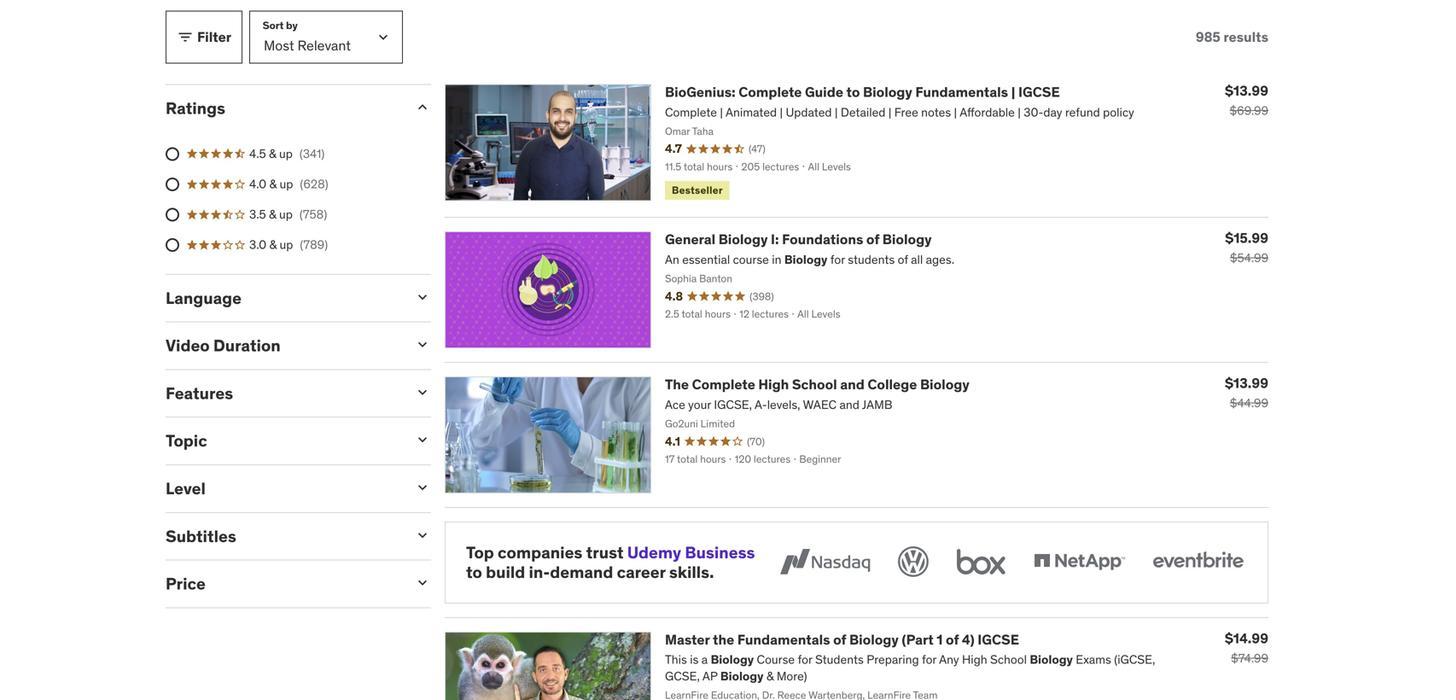 Task type: locate. For each thing, give the bounding box(es) containing it.
small image
[[414, 384, 431, 401], [414, 431, 431, 448], [414, 527, 431, 544]]

udemy
[[627, 542, 681, 563]]

3 & from the top
[[269, 207, 276, 222]]

foundations
[[782, 231, 863, 248]]

small image for level
[[414, 479, 431, 496]]

duration
[[213, 335, 281, 356]]

up left (758)
[[279, 207, 293, 222]]

$13.99 up the $44.99
[[1225, 375, 1269, 392]]

985
[[1196, 28, 1221, 46]]

guide
[[805, 83, 843, 101]]

up left (341)
[[279, 146, 293, 161]]

2 up from the top
[[280, 176, 293, 192]]

igcse right |
[[1019, 83, 1060, 101]]

$15.99
[[1225, 229, 1269, 247]]

985 results status
[[1196, 28, 1269, 46]]

$13.99 $69.99
[[1225, 82, 1269, 118]]

to
[[846, 83, 860, 101], [466, 562, 482, 582]]

the complete high school and college biology
[[665, 376, 970, 393]]

$13.99
[[1225, 82, 1269, 100], [1225, 375, 1269, 392]]

4 up from the top
[[280, 237, 293, 252]]

&
[[269, 146, 276, 161], [269, 176, 277, 192], [269, 207, 276, 222], [269, 237, 277, 252]]

|
[[1011, 83, 1016, 101]]

business
[[685, 542, 755, 563]]

$13.99 for the complete high school and college biology
[[1225, 375, 1269, 392]]

0 vertical spatial small image
[[414, 384, 431, 401]]

& right '3.5'
[[269, 207, 276, 222]]

$74.99
[[1231, 650, 1269, 666]]

3 small image from the top
[[414, 527, 431, 544]]

the complete high school and college biology link
[[665, 376, 970, 393]]

complete
[[739, 83, 802, 101], [692, 376, 755, 393]]

4.0 & up (628)
[[249, 176, 328, 192]]

igcse
[[1019, 83, 1060, 101], [978, 631, 1019, 648]]

small image for video duration
[[414, 336, 431, 353]]

0 vertical spatial fundamentals
[[915, 83, 1008, 101]]

3 up from the top
[[279, 207, 293, 222]]

0 horizontal spatial to
[[466, 562, 482, 582]]

career
[[617, 562, 666, 582]]

biology left i:
[[719, 231, 768, 248]]

ratings
[[166, 98, 225, 118]]

subtitles
[[166, 526, 236, 546]]

1 horizontal spatial of
[[866, 231, 880, 248]]

volkswagen image
[[895, 543, 932, 581]]

demand
[[550, 562, 613, 582]]

& right 3.0
[[269, 237, 277, 252]]

small image for topic
[[414, 431, 431, 448]]

$14.99 $74.99
[[1225, 629, 1269, 666]]

nasdaq image
[[776, 543, 874, 581]]

of right 1
[[946, 631, 959, 648]]

& right 4.5
[[269, 146, 276, 161]]

fundamentals right the
[[737, 631, 830, 648]]

features
[[166, 383, 233, 403]]

1 $13.99 from the top
[[1225, 82, 1269, 100]]

2 horizontal spatial of
[[946, 631, 959, 648]]

1 & from the top
[[269, 146, 276, 161]]

up
[[279, 146, 293, 161], [280, 176, 293, 192], [279, 207, 293, 222], [280, 237, 293, 252]]

to right guide
[[846, 83, 860, 101]]

complete left guide
[[739, 83, 802, 101]]

1 small image from the top
[[414, 384, 431, 401]]

igcse right 4)
[[978, 631, 1019, 648]]

high
[[758, 376, 789, 393]]

level
[[166, 478, 206, 499]]

biology left (part
[[849, 631, 899, 648]]

skills.
[[669, 562, 714, 582]]

master the fundamentals of biology (part 1 of 4) igcse link
[[665, 631, 1019, 648]]

985 results
[[1196, 28, 1269, 46]]

1 vertical spatial to
[[466, 562, 482, 582]]

eventbrite image
[[1149, 543, 1247, 581]]

1 vertical spatial complete
[[692, 376, 755, 393]]

0 horizontal spatial of
[[833, 631, 846, 648]]

udemy business link
[[627, 542, 755, 563]]

small image for ratings
[[414, 99, 431, 116]]

1 up from the top
[[279, 146, 293, 161]]

1 horizontal spatial to
[[846, 83, 860, 101]]

$13.99 $44.99
[[1225, 375, 1269, 411]]

& right 4.0
[[269, 176, 277, 192]]

ratings button
[[166, 98, 400, 118]]

complete for the
[[692, 376, 755, 393]]

$13.99 up "$69.99"
[[1225, 82, 1269, 100]]

& for 4.0
[[269, 176, 277, 192]]

complete right the
[[692, 376, 755, 393]]

1 vertical spatial small image
[[414, 431, 431, 448]]

to left build
[[466, 562, 482, 582]]

$44.99
[[1230, 395, 1269, 411]]

in-
[[529, 562, 550, 582]]

1 vertical spatial $13.99
[[1225, 375, 1269, 392]]

of
[[866, 231, 880, 248], [833, 631, 846, 648], [946, 631, 959, 648]]

the
[[713, 631, 734, 648]]

complete for biogenius:
[[739, 83, 802, 101]]

fundamentals
[[915, 83, 1008, 101], [737, 631, 830, 648]]

0 vertical spatial complete
[[739, 83, 802, 101]]

(341)
[[300, 146, 325, 161]]

biology
[[863, 83, 912, 101], [719, 231, 768, 248], [883, 231, 932, 248], [920, 376, 970, 393], [849, 631, 899, 648]]

& for 3.5
[[269, 207, 276, 222]]

2 small image from the top
[[414, 431, 431, 448]]

up left (628) at the top of the page
[[280, 176, 293, 192]]

biology right guide
[[863, 83, 912, 101]]

i:
[[771, 231, 779, 248]]

small image
[[177, 29, 194, 46], [414, 99, 431, 116], [414, 288, 431, 305], [414, 336, 431, 353], [414, 479, 431, 496], [414, 574, 431, 591]]

4 & from the top
[[269, 237, 277, 252]]

0 horizontal spatial fundamentals
[[737, 631, 830, 648]]

general biology i: foundations of biology
[[665, 231, 932, 248]]

up left (789) in the top left of the page
[[280, 237, 293, 252]]

video duration button
[[166, 335, 400, 356]]

top
[[466, 542, 494, 563]]

2 $13.99 from the top
[[1225, 375, 1269, 392]]

small image for features
[[414, 384, 431, 401]]

3.0 & up (789)
[[249, 237, 328, 252]]

2 vertical spatial small image
[[414, 527, 431, 544]]

language
[[166, 288, 242, 308]]

up for 4.5 & up
[[279, 146, 293, 161]]

of right foundations
[[866, 231, 880, 248]]

fundamentals left |
[[915, 83, 1008, 101]]

$13.99 for biogenius: complete guide to biology fundamentals | igcse
[[1225, 82, 1269, 100]]

of left (part
[[833, 631, 846, 648]]

2 & from the top
[[269, 176, 277, 192]]

0 vertical spatial $13.99
[[1225, 82, 1269, 100]]



Task type: describe. For each thing, give the bounding box(es) containing it.
$15.99 $54.99
[[1225, 229, 1269, 266]]

$14.99
[[1225, 629, 1269, 647]]

(part
[[902, 631, 934, 648]]

up for 3.0 & up
[[280, 237, 293, 252]]

3.5
[[249, 207, 266, 222]]

3.0
[[249, 237, 267, 252]]

1 vertical spatial igcse
[[978, 631, 1019, 648]]

price button
[[166, 573, 400, 594]]

(789)
[[300, 237, 328, 252]]

build
[[486, 562, 525, 582]]

$69.99
[[1230, 103, 1269, 118]]

small image for price
[[414, 574, 431, 591]]

general
[[665, 231, 716, 248]]

biogenius: complete guide to biology fundamentals | igcse link
[[665, 83, 1060, 101]]

companies
[[498, 542, 583, 563]]

to inside top companies trust udemy business to build in-demand career skills.
[[466, 562, 482, 582]]

features button
[[166, 383, 400, 403]]

trust
[[586, 542, 624, 563]]

language button
[[166, 288, 400, 308]]

master the fundamentals of biology (part 1 of 4) igcse
[[665, 631, 1019, 648]]

results
[[1224, 28, 1269, 46]]

up for 4.0 & up
[[280, 176, 293, 192]]

1 horizontal spatial fundamentals
[[915, 83, 1008, 101]]

top companies trust udemy business to build in-demand career skills.
[[466, 542, 755, 582]]

school
[[792, 376, 837, 393]]

& for 3.0
[[269, 237, 277, 252]]

topic
[[166, 430, 207, 451]]

topic button
[[166, 430, 400, 451]]

price
[[166, 573, 206, 594]]

video duration
[[166, 335, 281, 356]]

1
[[937, 631, 943, 648]]

biology right college
[[920, 376, 970, 393]]

subtitles button
[[166, 526, 400, 546]]

the
[[665, 376, 689, 393]]

4)
[[962, 631, 975, 648]]

netapp image
[[1030, 543, 1129, 581]]

3.5 & up (758)
[[249, 207, 327, 222]]

biology right foundations
[[883, 231, 932, 248]]

filter
[[197, 28, 231, 46]]

1 vertical spatial fundamentals
[[737, 631, 830, 648]]

0 vertical spatial igcse
[[1019, 83, 1060, 101]]

up for 3.5 & up
[[279, 207, 293, 222]]

(628)
[[300, 176, 328, 192]]

box image
[[953, 543, 1010, 581]]

4.0
[[249, 176, 267, 192]]

master
[[665, 631, 710, 648]]

level button
[[166, 478, 400, 499]]

video
[[166, 335, 210, 356]]

& for 4.5
[[269, 146, 276, 161]]

4.5
[[249, 146, 266, 161]]

$54.99
[[1230, 250, 1269, 266]]

and
[[840, 376, 865, 393]]

0 vertical spatial to
[[846, 83, 860, 101]]

small image for subtitles
[[414, 527, 431, 544]]

4.5 & up (341)
[[249, 146, 325, 161]]

small image for language
[[414, 288, 431, 305]]

biogenius:
[[665, 83, 736, 101]]

general biology i: foundations of biology link
[[665, 231, 932, 248]]

biogenius: complete guide to biology fundamentals | igcse
[[665, 83, 1060, 101]]

small image inside filter button
[[177, 29, 194, 46]]

college
[[868, 376, 917, 393]]

(758)
[[300, 207, 327, 222]]

filter button
[[166, 11, 243, 64]]



Task type: vqa. For each thing, say whether or not it's contained in the screenshot.


